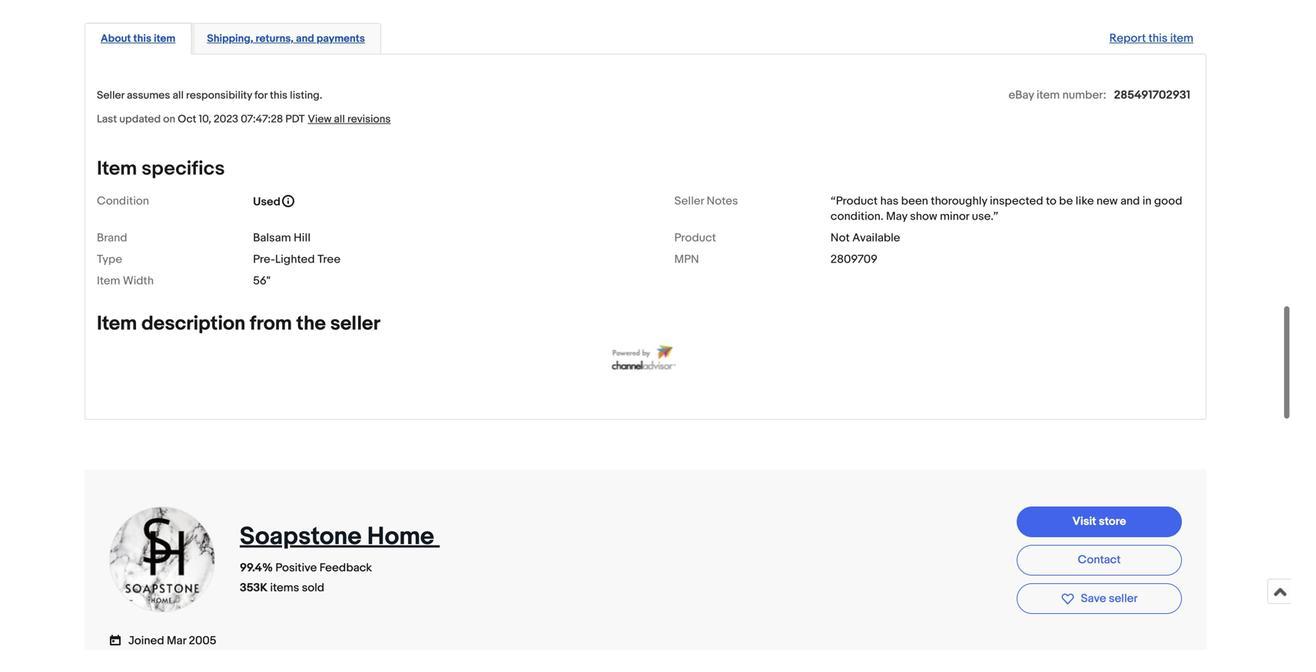 Task type: vqa. For each thing, say whether or not it's contained in the screenshot.
"owned"
no



Task type: locate. For each thing, give the bounding box(es) containing it.
1 vertical spatial seller
[[1109, 593, 1138, 606]]

visit store
[[1073, 515, 1126, 529]]

0 horizontal spatial seller
[[97, 89, 124, 102]]

this right report at the right of page
[[1149, 32, 1168, 45]]

0 horizontal spatial item
[[154, 32, 176, 45]]

soapstone home link
[[240, 523, 440, 553]]

2 vertical spatial item
[[97, 312, 137, 336]]

item right about
[[154, 32, 176, 45]]

save seller button
[[1017, 584, 1182, 615]]

2 item from the top
[[97, 274, 120, 288]]

all up 'on'
[[173, 89, 184, 102]]

not
[[831, 231, 850, 245]]

1 horizontal spatial seller
[[1109, 593, 1138, 606]]

listing.
[[290, 89, 322, 102]]

about this item button
[[101, 32, 176, 46]]

1 vertical spatial item
[[97, 274, 120, 288]]

seller left notes
[[674, 194, 704, 208]]

this for about
[[133, 32, 151, 45]]

2809709
[[831, 253, 878, 267]]

contact link
[[1017, 546, 1182, 576]]

for
[[255, 89, 267, 102]]

updated
[[119, 113, 161, 126]]

used
[[253, 195, 281, 209]]

specifics
[[141, 157, 225, 181]]

seller
[[97, 89, 124, 102], [674, 194, 704, 208]]

0 vertical spatial item
[[97, 157, 137, 181]]

0 vertical spatial seller
[[97, 89, 124, 102]]

be
[[1059, 194, 1073, 208]]

0 horizontal spatial all
[[173, 89, 184, 102]]

assumes
[[127, 89, 170, 102]]

seller inside button
[[1109, 593, 1138, 606]]

positive
[[275, 562, 317, 576]]

1 horizontal spatial and
[[1121, 194, 1140, 208]]

seller assumes all responsibility for this listing.
[[97, 89, 322, 102]]

this inside 'button'
[[133, 32, 151, 45]]

home
[[367, 523, 434, 553]]

store
[[1099, 515, 1126, 529]]

0 vertical spatial all
[[173, 89, 184, 102]]

1 vertical spatial all
[[334, 113, 345, 126]]

pre-lighted tree
[[253, 253, 341, 267]]

0 horizontal spatial and
[[296, 32, 314, 45]]

1 horizontal spatial seller
[[674, 194, 704, 208]]

2 horizontal spatial item
[[1170, 32, 1194, 45]]

save seller
[[1081, 593, 1138, 606]]

returns,
[[256, 32, 294, 45]]

0 vertical spatial and
[[296, 32, 314, 45]]

this right about
[[133, 32, 151, 45]]

and left "in"
[[1121, 194, 1140, 208]]

report
[[1110, 32, 1146, 45]]

in
[[1143, 194, 1152, 208]]

2 horizontal spatial this
[[1149, 32, 1168, 45]]

payments
[[317, 32, 365, 45]]

view all revisions link
[[305, 112, 391, 126]]

1 vertical spatial seller
[[674, 194, 704, 208]]

1 item from the top
[[97, 157, 137, 181]]

item down type
[[97, 274, 120, 288]]

items
[[270, 582, 299, 596]]

this
[[1149, 32, 1168, 45], [133, 32, 151, 45], [270, 89, 288, 102]]

item right ebay
[[1037, 88, 1060, 102]]

0 vertical spatial seller
[[330, 312, 380, 336]]

available
[[852, 231, 900, 245]]

good
[[1154, 194, 1182, 208]]

0 horizontal spatial this
[[133, 32, 151, 45]]

item up condition
[[97, 157, 137, 181]]

responsibility
[[186, 89, 252, 102]]

shipping,
[[207, 32, 253, 45]]

product
[[674, 231, 716, 245]]

this right for
[[270, 89, 288, 102]]

text__icon wrapper image
[[109, 634, 128, 647]]

view
[[308, 113, 332, 126]]

0 horizontal spatial seller
[[330, 312, 380, 336]]

soapstone home
[[240, 523, 434, 553]]

to
[[1046, 194, 1057, 208]]

pre-
[[253, 253, 275, 267]]

item inside 'button'
[[154, 32, 176, 45]]

item
[[97, 157, 137, 181], [97, 274, 120, 288], [97, 312, 137, 336]]

285491702931
[[1114, 88, 1191, 102]]

3 item from the top
[[97, 312, 137, 336]]

and right "returns,"
[[296, 32, 314, 45]]

item
[[1170, 32, 1194, 45], [154, 32, 176, 45], [1037, 88, 1060, 102]]

condition.
[[831, 210, 884, 224]]

all right 'view'
[[334, 113, 345, 126]]

2023
[[214, 113, 238, 126]]

number:
[[1063, 88, 1106, 102]]

seller right save
[[1109, 593, 1138, 606]]

report this item link
[[1102, 24, 1201, 53]]

seller
[[330, 312, 380, 336], [1109, 593, 1138, 606]]

lighted
[[275, 253, 315, 267]]

mpn
[[674, 253, 699, 267]]

and
[[296, 32, 314, 45], [1121, 194, 1140, 208]]

1 horizontal spatial item
[[1037, 88, 1060, 102]]

this for report
[[1149, 32, 1168, 45]]

feedback
[[320, 562, 372, 576]]

ebay
[[1009, 88, 1034, 102]]

1 vertical spatial and
[[1121, 194, 1140, 208]]

minor
[[940, 210, 969, 224]]

oct
[[178, 113, 196, 126]]

tab list containing about this item
[[85, 20, 1207, 54]]

all
[[173, 89, 184, 102], [334, 113, 345, 126]]

shipping, returns, and payments
[[207, 32, 365, 45]]

1 horizontal spatial all
[[334, 113, 345, 126]]

item down item width
[[97, 312, 137, 336]]

seller up last
[[97, 89, 124, 102]]

seller right the
[[330, 312, 380, 336]]

on
[[163, 113, 175, 126]]

item right report at the right of page
[[1170, 32, 1194, 45]]

about
[[101, 32, 131, 45]]

tab list
[[85, 20, 1207, 54]]



Task type: describe. For each thing, give the bounding box(es) containing it.
thoroughly
[[931, 194, 987, 208]]

1 horizontal spatial this
[[270, 89, 288, 102]]

item for item specifics
[[97, 157, 137, 181]]

hill
[[294, 231, 311, 245]]

description
[[141, 312, 245, 336]]

last updated on oct 10, 2023 07:47:28 pdt view all revisions
[[97, 113, 391, 126]]

not available
[[831, 231, 900, 245]]

the
[[296, 312, 326, 336]]

use."
[[972, 210, 999, 224]]

from
[[250, 312, 292, 336]]

been
[[901, 194, 928, 208]]

seller for seller assumes all responsibility for this listing.
[[97, 89, 124, 102]]

about this item
[[101, 32, 176, 45]]

item width
[[97, 274, 154, 288]]

item for about this item
[[154, 32, 176, 45]]

56"
[[253, 274, 270, 288]]

save
[[1081, 593, 1106, 606]]

seller notes
[[674, 194, 738, 208]]

balsam hill
[[253, 231, 311, 245]]

soapstone home image
[[108, 506, 216, 614]]

new
[[1097, 194, 1118, 208]]

2005
[[189, 635, 216, 649]]

soapstone
[[240, 523, 362, 553]]

and inside "product has been thoroughly inspected to be like new and in good condition. may show minor use."
[[1121, 194, 1140, 208]]

width
[[123, 274, 154, 288]]

item for item description from the seller
[[97, 312, 137, 336]]

item specifics
[[97, 157, 225, 181]]

sold
[[302, 582, 324, 596]]

mar
[[167, 635, 186, 649]]

has
[[880, 194, 899, 208]]

seller for seller notes
[[674, 194, 704, 208]]

07:47:28
[[241, 113, 283, 126]]

revisions
[[347, 113, 391, 126]]

type
[[97, 253, 122, 267]]

brand
[[97, 231, 127, 245]]

like
[[1076, 194, 1094, 208]]

contact
[[1078, 554, 1121, 568]]

ebay item number: 285491702931
[[1009, 88, 1191, 102]]

visit
[[1073, 515, 1096, 529]]

tree
[[317, 253, 341, 267]]

item description from the seller
[[97, 312, 380, 336]]

last
[[97, 113, 117, 126]]

show
[[910, 210, 937, 224]]

10,
[[199, 113, 211, 126]]

99.4%
[[240, 562, 273, 576]]

joined
[[128, 635, 164, 649]]

and inside button
[[296, 32, 314, 45]]

"product
[[831, 194, 878, 208]]

item for report this item
[[1170, 32, 1194, 45]]

balsam
[[253, 231, 291, 245]]

may
[[886, 210, 908, 224]]

item for item width
[[97, 274, 120, 288]]

inspected
[[990, 194, 1043, 208]]

353k
[[240, 582, 268, 596]]

condition
[[97, 194, 149, 208]]

"product has been thoroughly inspected to be like new and in good condition. may show minor use."
[[831, 194, 1182, 224]]

notes
[[707, 194, 738, 208]]

joined mar 2005
[[128, 635, 216, 649]]

shipping, returns, and payments button
[[207, 32, 365, 46]]

99.4% positive feedback 353k items sold
[[240, 562, 372, 596]]

report this item
[[1110, 32, 1194, 45]]

visit store link
[[1017, 507, 1182, 538]]

pdt
[[285, 113, 305, 126]]



